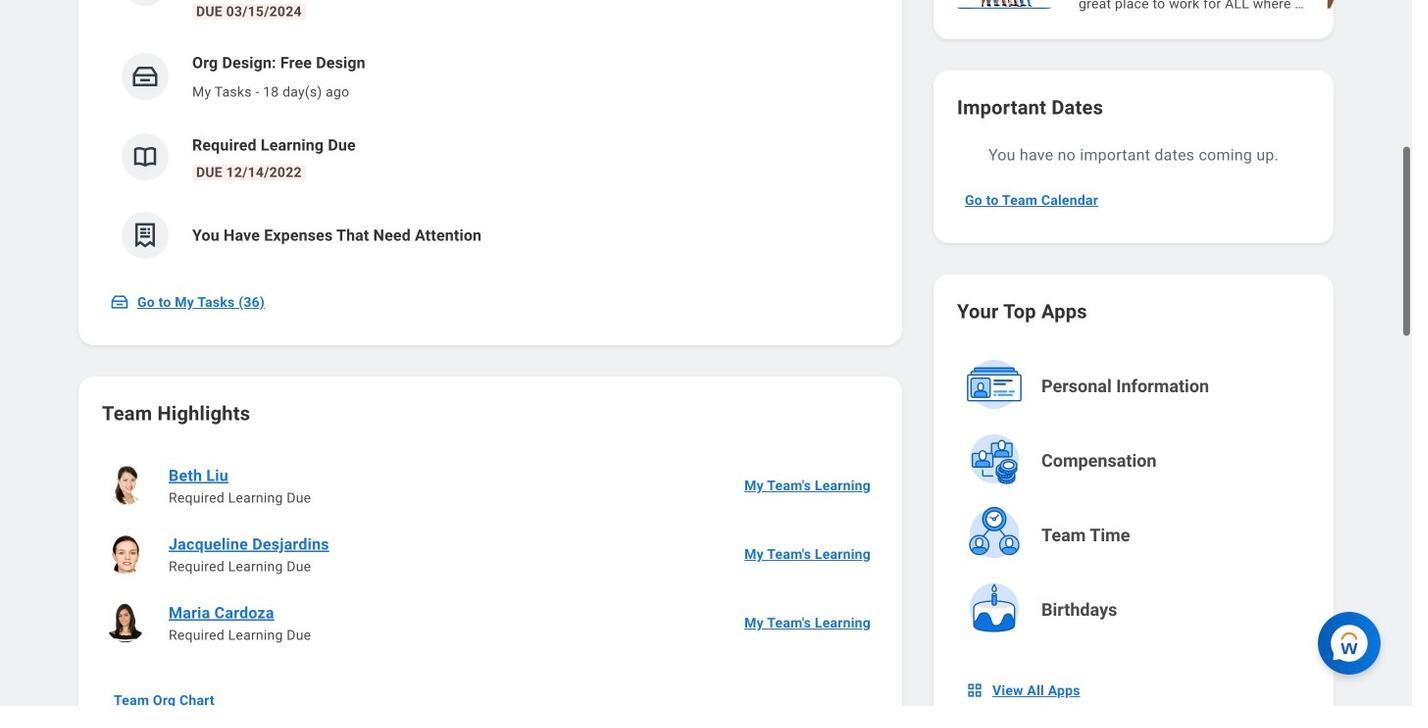 Task type: locate. For each thing, give the bounding box(es) containing it.
1 horizontal spatial inbox image
[[130, 62, 160, 91]]

inbox image
[[130, 62, 160, 91], [110, 292, 129, 312]]

nbox image
[[965, 681, 985, 700]]

1 vertical spatial inbox image
[[110, 292, 129, 312]]

0 vertical spatial inbox image
[[130, 62, 160, 91]]

dashboard expenses image
[[130, 221, 160, 250]]

list
[[102, 0, 879, 275], [949, 0, 1412, 16], [102, 451, 879, 657]]

0 horizontal spatial inbox image
[[110, 292, 129, 312]]



Task type: describe. For each thing, give the bounding box(es) containing it.
book open image
[[130, 142, 160, 172]]



Task type: vqa. For each thing, say whether or not it's contained in the screenshot.
the dashboard expenses IMAGE
yes



